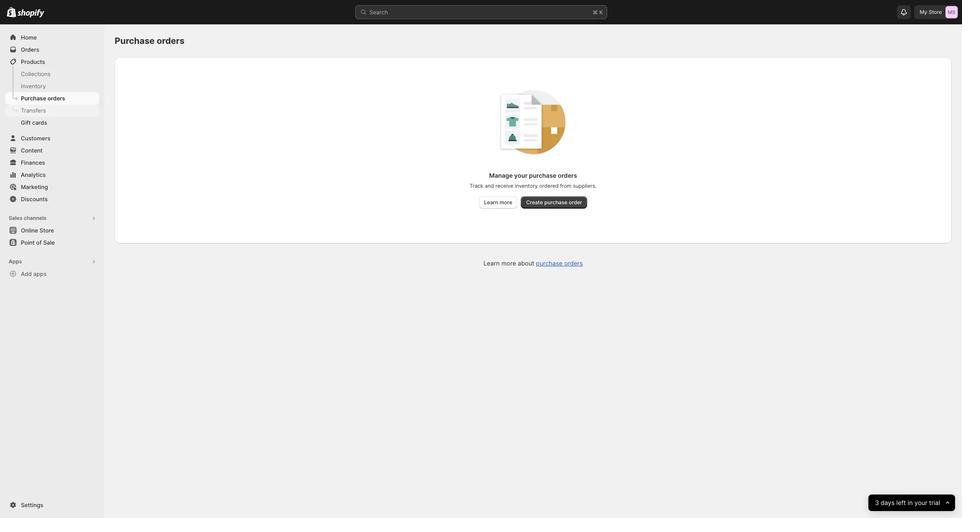 Task type: vqa. For each thing, say whether or not it's contained in the screenshot.
Checkout link
no



Task type: locate. For each thing, give the bounding box(es) containing it.
transfers
[[21, 107, 46, 114]]

0 vertical spatial purchase
[[529, 172, 557, 179]]

purchase orders
[[115, 36, 185, 46], [21, 95, 65, 102]]

⌘ k
[[593, 9, 604, 16]]

point
[[21, 239, 35, 246]]

create purchase order link
[[521, 196, 588, 209]]

store for online store
[[40, 227, 54, 234]]

finances link
[[5, 157, 99, 169]]

1 horizontal spatial purchase orders
[[115, 36, 185, 46]]

content
[[21, 147, 43, 154]]

2 vertical spatial purchase
[[537, 260, 563, 267]]

inventory
[[21, 83, 46, 90]]

marketing link
[[5, 181, 99, 193]]

collections link
[[5, 68, 99, 80]]

learn
[[485, 199, 499, 206], [484, 260, 500, 267]]

1 vertical spatial learn
[[484, 260, 500, 267]]

purchase inside manage your purchase orders track and receive inventory ordered from suppliers.
[[529, 172, 557, 179]]

transfers link
[[5, 104, 99, 117]]

home link
[[5, 31, 99, 43]]

orders
[[157, 36, 185, 46], [48, 95, 65, 102], [558, 172, 578, 179], [565, 260, 583, 267]]

1 vertical spatial your
[[915, 499, 928, 507]]

1 vertical spatial purchase
[[21, 95, 46, 102]]

apps button
[[5, 256, 99, 268]]

settings
[[21, 502, 43, 509]]

0 horizontal spatial your
[[515, 172, 528, 179]]

0 vertical spatial learn
[[485, 199, 499, 206]]

0 horizontal spatial store
[[40, 227, 54, 234]]

0 vertical spatial purchase orders
[[115, 36, 185, 46]]

customers link
[[5, 132, 99, 144]]

3 days left in your trial button
[[869, 495, 956, 511]]

sales
[[9, 215, 22, 221]]

and
[[485, 183, 494, 189]]

purchase orders link
[[5, 92, 99, 104]]

receive
[[496, 183, 514, 189]]

left
[[897, 499, 907, 507]]

store for my store
[[930, 9, 943, 15]]

1 vertical spatial more
[[502, 260, 516, 267]]

1 vertical spatial store
[[40, 227, 54, 234]]

orders
[[21, 46, 39, 53]]

0 vertical spatial store
[[930, 9, 943, 15]]

suppliers.
[[573, 183, 597, 189]]

my
[[921, 9, 928, 15]]

gift
[[21, 119, 31, 126]]

from
[[561, 183, 572, 189]]

purchase
[[529, 172, 557, 179], [545, 199, 568, 206], [537, 260, 563, 267]]

point of sale link
[[5, 236, 99, 249]]

your up 'inventory'
[[515, 172, 528, 179]]

store up sale
[[40, 227, 54, 234]]

0 vertical spatial your
[[515, 172, 528, 179]]

learn down 'and'
[[485, 199, 499, 206]]

apps
[[33, 270, 47, 277]]

of
[[36, 239, 42, 246]]

your
[[515, 172, 528, 179], [915, 499, 928, 507]]

store
[[930, 9, 943, 15], [40, 227, 54, 234]]

1 horizontal spatial purchase
[[115, 36, 155, 46]]

store right the my
[[930, 9, 943, 15]]

add apps
[[21, 270, 47, 277]]

products link
[[5, 56, 99, 68]]

more down "receive"
[[500, 199, 513, 206]]

search
[[370, 9, 388, 16]]

more for learn more
[[500, 199, 513, 206]]

sales channels button
[[5, 212, 99, 224]]

shopify image
[[7, 7, 16, 17]]

gift cards
[[21, 119, 47, 126]]

inventory
[[515, 183, 538, 189]]

ordered
[[540, 183, 559, 189]]

shopify image
[[17, 9, 44, 18]]

home
[[21, 34, 37, 41]]

track
[[470, 183, 484, 189]]

purchase
[[115, 36, 155, 46], [21, 95, 46, 102]]

about
[[518, 260, 535, 267]]

3 days left in your trial
[[876, 499, 941, 507]]

apps
[[9, 258, 22, 265]]

1 horizontal spatial store
[[930, 9, 943, 15]]

purchase orders link
[[537, 260, 583, 267]]

1 horizontal spatial your
[[915, 499, 928, 507]]

online
[[21, 227, 38, 234]]

3
[[876, 499, 880, 507]]

learn for learn more
[[485, 199, 499, 206]]

more
[[500, 199, 513, 206], [502, 260, 516, 267]]

purchase right about
[[537, 260, 563, 267]]

store inside online store link
[[40, 227, 54, 234]]

k
[[600, 9, 604, 16]]

0 horizontal spatial purchase
[[21, 95, 46, 102]]

0 vertical spatial more
[[500, 199, 513, 206]]

0 vertical spatial purchase
[[115, 36, 155, 46]]

customers
[[21, 135, 50, 142]]

discounts
[[21, 196, 48, 203]]

settings link
[[5, 499, 99, 511]]

in
[[909, 499, 914, 507]]

your right in
[[915, 499, 928, 507]]

⌘
[[593, 9, 598, 16]]

0 horizontal spatial purchase orders
[[21, 95, 65, 102]]

more left about
[[502, 260, 516, 267]]

purchase down ordered
[[545, 199, 568, 206]]

learn left about
[[484, 260, 500, 267]]

purchase up ordered
[[529, 172, 557, 179]]

inventory link
[[5, 80, 99, 92]]



Task type: describe. For each thing, give the bounding box(es) containing it.
sales channels
[[9, 215, 47, 221]]

channels
[[24, 215, 47, 221]]

online store
[[21, 227, 54, 234]]

finances
[[21, 159, 45, 166]]

my store image
[[946, 6, 959, 18]]

1 vertical spatial purchase orders
[[21, 95, 65, 102]]

your inside dropdown button
[[915, 499, 928, 507]]

add apps button
[[5, 268, 99, 280]]

products
[[21, 58, 45, 65]]

manage your purchase orders track and receive inventory ordered from suppliers.
[[470, 172, 597, 189]]

more for learn more about purchase orders
[[502, 260, 516, 267]]

analytics link
[[5, 169, 99, 181]]

discounts link
[[5, 193, 99, 205]]

my store
[[921, 9, 943, 15]]

orders link
[[5, 43, 99, 56]]

collections
[[21, 70, 51, 77]]

content link
[[5, 144, 99, 157]]

analytics
[[21, 171, 46, 178]]

online store button
[[0, 224, 104, 236]]

marketing
[[21, 183, 48, 190]]

create
[[527, 199, 543, 206]]

point of sale
[[21, 239, 55, 246]]

learn for learn more about purchase orders
[[484, 260, 500, 267]]

learn more link
[[479, 196, 518, 209]]

1 vertical spatial purchase
[[545, 199, 568, 206]]

sale
[[43, 239, 55, 246]]

order
[[569, 199, 583, 206]]

learn more
[[485, 199, 513, 206]]

create purchase order
[[527, 199, 583, 206]]

manage
[[490, 172, 513, 179]]

online store link
[[5, 224, 99, 236]]

add
[[21, 270, 32, 277]]

cards
[[32, 119, 47, 126]]

orders inside manage your purchase orders track and receive inventory ordered from suppliers.
[[558, 172, 578, 179]]

days
[[882, 499, 896, 507]]

trial
[[930, 499, 941, 507]]

point of sale button
[[0, 236, 104, 249]]

your inside manage your purchase orders track and receive inventory ordered from suppliers.
[[515, 172, 528, 179]]

gift cards link
[[5, 117, 99, 129]]

learn more about purchase orders
[[484, 260, 583, 267]]



